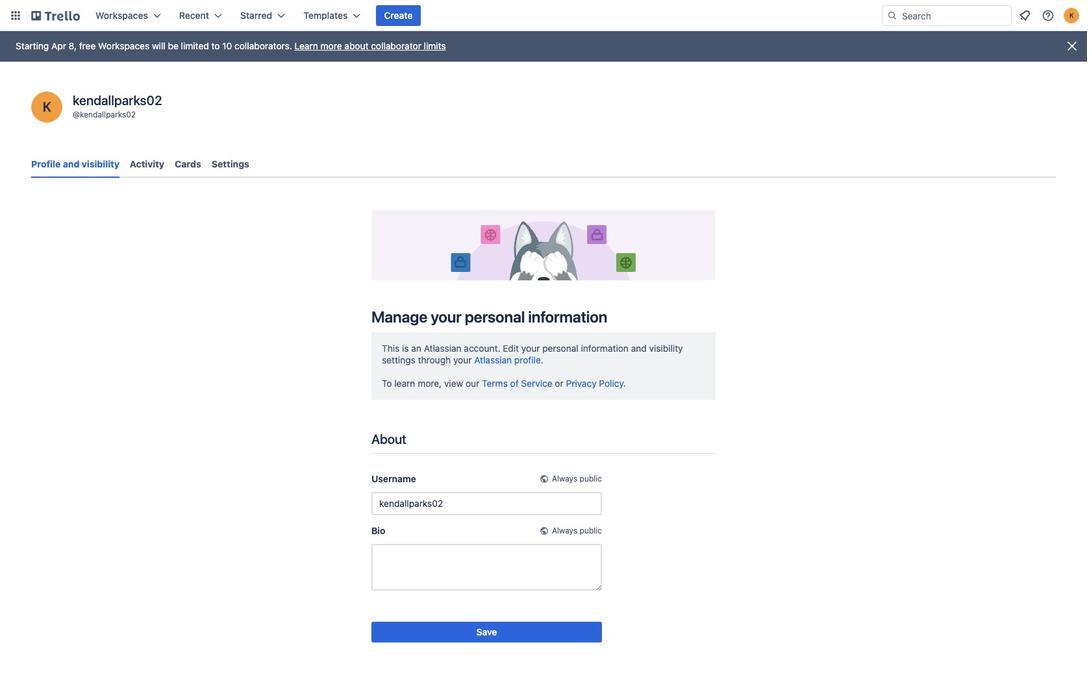 Task type: vqa. For each thing, say whether or not it's contained in the screenshot.
second sm image from the right
no



Task type: locate. For each thing, give the bounding box(es) containing it.
1 horizontal spatial kendallparks02 (kendallparks02) image
[[1064, 8, 1080, 23]]

0 vertical spatial always public
[[552, 474, 602, 484]]

1 vertical spatial information
[[581, 343, 629, 354]]

your
[[431, 308, 462, 326], [522, 343, 540, 354], [453, 355, 472, 366]]

atlassian profile link
[[474, 355, 541, 366]]

this is an atlassian account. edit your personal information and visibility settings through your
[[382, 343, 683, 366]]

be
[[168, 40, 179, 51]]

workspaces up free
[[96, 10, 148, 21]]

more,
[[418, 378, 442, 389]]

atlassian up through
[[424, 343, 462, 354]]

cards link
[[175, 153, 201, 176]]

kendallparks02 (kendallparks02) image left @
[[31, 92, 62, 123]]

and
[[63, 159, 80, 170], [631, 343, 647, 354]]

learn more about collaborator limits link
[[295, 40, 446, 51]]

activity link
[[130, 153, 164, 176]]

save
[[477, 627, 497, 638]]

0 vertical spatial public
[[580, 474, 602, 484]]

1 always public from the top
[[552, 474, 602, 484]]

1 vertical spatial always
[[552, 526, 578, 536]]

kendallparks02 inside kendallparks02 @ kendallparks02
[[80, 110, 136, 120]]

visibility
[[82, 159, 119, 170], [649, 343, 683, 354]]

0 horizontal spatial kendallparks02 (kendallparks02) image
[[31, 92, 62, 123]]

save button
[[372, 622, 602, 643]]

0 horizontal spatial personal
[[465, 308, 525, 326]]

public
[[580, 474, 602, 484], [580, 526, 602, 536]]

0 vertical spatial kendallparks02
[[73, 93, 162, 108]]

back to home image
[[31, 5, 80, 26]]

workspaces button
[[88, 5, 169, 26]]

settings
[[212, 159, 249, 170]]

kendallparks02 up profile and visibility
[[80, 110, 136, 120]]

.
[[541, 355, 544, 366], [624, 378, 626, 389]]

1 vertical spatial personal
[[543, 343, 579, 354]]

1 vertical spatial always public
[[552, 526, 602, 536]]

0 vertical spatial your
[[431, 308, 462, 326]]

always public
[[552, 474, 602, 484], [552, 526, 602, 536]]

activity
[[130, 159, 164, 170]]

0 vertical spatial and
[[63, 159, 80, 170]]

workspaces inside "dropdown button"
[[96, 10, 148, 21]]

about
[[345, 40, 369, 51]]

0 vertical spatial atlassian
[[424, 343, 462, 354]]

profile
[[31, 159, 61, 170]]

always for bio
[[552, 526, 578, 536]]

. up service
[[541, 355, 544, 366]]

1 vertical spatial public
[[580, 526, 602, 536]]

1 vertical spatial and
[[631, 343, 647, 354]]

and inside profile and visibility link
[[63, 159, 80, 170]]

1 vertical spatial atlassian
[[474, 355, 512, 366]]

0 horizontal spatial .
[[541, 355, 544, 366]]

or
[[555, 378, 564, 389]]

kendallparks02 @ kendallparks02
[[73, 93, 162, 120]]

to
[[382, 378, 392, 389]]

2 always public from the top
[[552, 526, 602, 536]]

create button
[[376, 5, 421, 26]]

workspaces down workspaces "dropdown button"
[[98, 40, 150, 51]]

1 vertical spatial workspaces
[[98, 40, 150, 51]]

. right privacy
[[624, 378, 626, 389]]

templates
[[304, 10, 348, 21]]

terms
[[482, 378, 508, 389]]

personal up account.
[[465, 308, 525, 326]]

public for username
[[580, 474, 602, 484]]

0 vertical spatial workspaces
[[96, 10, 148, 21]]

1 vertical spatial kendallparks02
[[80, 110, 136, 120]]

1 vertical spatial your
[[522, 343, 540, 354]]

kendallparks02 up @
[[73, 93, 162, 108]]

0 vertical spatial always
[[552, 474, 578, 484]]

0 vertical spatial personal
[[465, 308, 525, 326]]

recent
[[179, 10, 209, 21]]

information inside this is an atlassian account. edit your personal information and visibility settings through your
[[581, 343, 629, 354]]

0 horizontal spatial visibility
[[82, 159, 119, 170]]

kendallparks02 (kendallparks02) image right open information menu image in the right top of the page
[[1064, 8, 1080, 23]]

your up through
[[431, 308, 462, 326]]

switch to… image
[[9, 9, 22, 22]]

kendallparks02 (kendallparks02) image
[[1064, 8, 1080, 23], [31, 92, 62, 123]]

atlassian
[[424, 343, 462, 354], [474, 355, 512, 366]]

personal
[[465, 308, 525, 326], [543, 343, 579, 354]]

2 always from the top
[[552, 526, 578, 536]]

username
[[372, 473, 416, 485]]

1 vertical spatial .
[[624, 378, 626, 389]]

@
[[73, 110, 80, 120]]

settings
[[382, 355, 416, 366]]

1 horizontal spatial .
[[624, 378, 626, 389]]

open information menu image
[[1042, 9, 1055, 22]]

information
[[528, 308, 608, 326], [581, 343, 629, 354]]

your down account.
[[453, 355, 472, 366]]

always public for bio
[[552, 526, 602, 536]]

kendallparks02
[[73, 93, 162, 108], [80, 110, 136, 120]]

your up profile
[[522, 343, 540, 354]]

0 horizontal spatial atlassian
[[424, 343, 462, 354]]

0 vertical spatial .
[[541, 355, 544, 366]]

2 public from the top
[[580, 526, 602, 536]]

search image
[[887, 10, 898, 21]]

information up policy
[[581, 343, 629, 354]]

atlassian down account.
[[474, 355, 512, 366]]

edit
[[503, 343, 519, 354]]

policy
[[599, 378, 624, 389]]

settings link
[[212, 153, 249, 176]]

workspaces
[[96, 10, 148, 21], [98, 40, 150, 51]]

starting apr 8, free workspaces will be limited to 10 collaborators. learn more about collaborator limits
[[16, 40, 446, 51]]

view
[[444, 378, 463, 389]]

information up this is an atlassian account. edit your personal information and visibility settings through your
[[528, 308, 608, 326]]

profile and visibility link
[[31, 153, 119, 178]]

about
[[372, 432, 406, 447]]

0 horizontal spatial and
[[63, 159, 80, 170]]

personal up or
[[543, 343, 579, 354]]

starred
[[240, 10, 272, 21]]

of
[[510, 378, 519, 389]]

1 public from the top
[[580, 474, 602, 484]]

always
[[552, 474, 578, 484], [552, 526, 578, 536]]

1 vertical spatial visibility
[[649, 343, 683, 354]]

always for username
[[552, 474, 578, 484]]

account.
[[464, 343, 501, 354]]

primary element
[[0, 0, 1088, 31]]

1 horizontal spatial personal
[[543, 343, 579, 354]]

terms of service or privacy policy .
[[482, 378, 626, 389]]

1 always from the top
[[552, 474, 578, 484]]

privacy policy link
[[566, 378, 624, 389]]

0 vertical spatial visibility
[[82, 159, 119, 170]]

1 horizontal spatial visibility
[[649, 343, 683, 354]]

1 horizontal spatial and
[[631, 343, 647, 354]]



Task type: describe. For each thing, give the bounding box(es) containing it.
apr
[[51, 40, 66, 51]]

0 vertical spatial kendallparks02 (kendallparks02) image
[[1064, 8, 1080, 23]]

Search field
[[898, 6, 1012, 25]]

create
[[384, 10, 413, 21]]

limits
[[424, 40, 446, 51]]

0 vertical spatial information
[[528, 308, 608, 326]]

bio
[[372, 525, 385, 536]]

Username text field
[[372, 492, 602, 516]]

will
[[152, 40, 166, 51]]

1 horizontal spatial atlassian
[[474, 355, 512, 366]]

this
[[382, 343, 400, 354]]

privacy
[[566, 378, 597, 389]]

collaborators.
[[235, 40, 292, 51]]

through
[[418, 355, 451, 366]]

atlassian profile
[[474, 355, 541, 366]]

templates button
[[296, 5, 369, 26]]

to
[[212, 40, 220, 51]]

. inside the '. to learn more, view our'
[[541, 355, 544, 366]]

10
[[222, 40, 232, 51]]

service
[[521, 378, 553, 389]]

atlassian inside this is an atlassian account. edit your personal information and visibility settings through your
[[424, 343, 462, 354]]

2 vertical spatial your
[[453, 355, 472, 366]]

is
[[402, 343, 409, 354]]

manage
[[372, 308, 428, 326]]

learn
[[395, 378, 415, 389]]

cards
[[175, 159, 201, 170]]

Bio text field
[[372, 544, 602, 591]]

always public for username
[[552, 474, 602, 484]]

manage your personal information
[[372, 308, 608, 326]]

collaborator
[[371, 40, 422, 51]]

public for bio
[[580, 526, 602, 536]]

more
[[321, 40, 342, 51]]

1 vertical spatial kendallparks02 (kendallparks02) image
[[31, 92, 62, 123]]

visibility inside this is an atlassian account. edit your personal information and visibility settings through your
[[649, 343, 683, 354]]

terms of service link
[[482, 378, 553, 389]]

and inside this is an atlassian account. edit your personal information and visibility settings through your
[[631, 343, 647, 354]]

0 notifications image
[[1017, 8, 1033, 23]]

our
[[466, 378, 480, 389]]

. to learn more, view our
[[382, 355, 544, 389]]

an
[[411, 343, 422, 354]]

limited
[[181, 40, 209, 51]]

starting
[[16, 40, 49, 51]]

learn
[[295, 40, 318, 51]]

8,
[[69, 40, 77, 51]]

recent button
[[171, 5, 230, 26]]

starred button
[[233, 5, 293, 26]]

profile and visibility
[[31, 159, 119, 170]]

free
[[79, 40, 96, 51]]

personal inside this is an atlassian account. edit your personal information and visibility settings through your
[[543, 343, 579, 354]]

profile
[[514, 355, 541, 366]]



